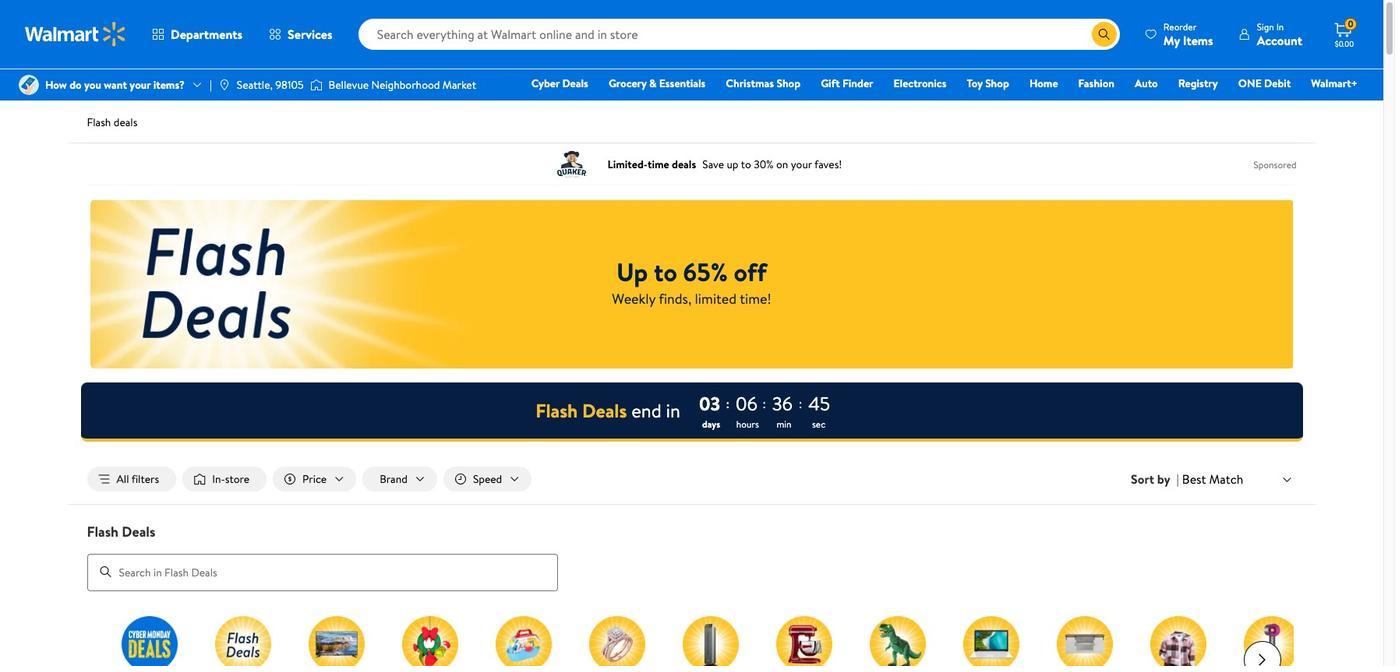 Task type: locate. For each thing, give the bounding box(es) containing it.
finds,
[[659, 289, 692, 308]]

market
[[443, 77, 476, 93]]

up
[[617, 255, 648, 289]]

2 vertical spatial deals
[[122, 522, 155, 542]]

sort
[[1131, 471, 1154, 488]]

cyber
[[531, 76, 560, 91]]

timer
[[81, 383, 1303, 442]]

flash for flash deals
[[87, 115, 111, 130]]

brand
[[380, 472, 408, 487]]

 image for how do you want your items?
[[19, 75, 39, 95]]

in-store button
[[183, 467, 267, 492]]

store
[[225, 472, 250, 487]]

match
[[1209, 471, 1244, 488]]

gift finder link
[[814, 75, 881, 92]]

1 horizontal spatial :
[[763, 395, 766, 412]]

36 : min
[[772, 391, 802, 431]]

1 : from the left
[[726, 395, 730, 412]]

want
[[104, 77, 127, 93]]

top toy gifts image
[[495, 616, 552, 667]]

: for 06
[[763, 395, 766, 412]]

 image left how
[[19, 75, 39, 95]]

1 horizontal spatial shop
[[985, 76, 1009, 91]]

seattle,
[[237, 77, 273, 93]]

gift
[[821, 76, 840, 91]]

flash deals
[[87, 522, 155, 542]]

auto link
[[1128, 75, 1165, 92]]

cyber deals link
[[524, 75, 595, 92]]

grocery & essentials link
[[602, 75, 713, 92]]

search image
[[99, 566, 112, 579]]

 image left seattle,
[[218, 79, 231, 91]]

best
[[1182, 471, 1206, 488]]

deals for flash deals end in
[[582, 398, 627, 424]]

: inside 03 : days
[[726, 395, 730, 412]]

2 : from the left
[[763, 395, 766, 412]]

home image
[[776, 616, 832, 667]]

home link
[[1023, 75, 1065, 92]]

in-store
[[212, 472, 250, 487]]

flash deals image
[[90, 200, 1294, 369]]

sec
[[812, 418, 826, 431]]

0 horizontal spatial :
[[726, 395, 730, 412]]

reorder
[[1164, 20, 1197, 33]]

days
[[702, 418, 720, 431]]

0 vertical spatial flash
[[87, 115, 111, 130]]

1 horizontal spatial |
[[1177, 471, 1179, 488]]

: right 36
[[799, 395, 802, 412]]

you
[[84, 77, 101, 93]]

| inside sort and filter section element
[[1177, 471, 1179, 488]]

registry link
[[1171, 75, 1225, 92]]

2 vertical spatial flash
[[87, 522, 119, 542]]

essentials
[[659, 76, 706, 91]]

47
[[809, 391, 829, 417]]

shop right christmas
[[777, 76, 801, 91]]

Walmart Site-Wide search field
[[358, 19, 1120, 50]]

sign in account
[[1257, 20, 1303, 49]]

search icon image
[[1098, 28, 1111, 41]]

3 : from the left
[[799, 395, 802, 412]]

2 shop from the left
[[985, 76, 1009, 91]]

deals down all filters
[[122, 522, 155, 542]]

deals inside timer
[[582, 398, 627, 424]]

0 vertical spatial deals
[[562, 76, 588, 91]]

deals right cyber
[[562, 76, 588, 91]]

account
[[1257, 32, 1303, 49]]

clear search field text image
[[1073, 28, 1086, 40]]

: for 03
[[726, 395, 730, 412]]

deals inside search box
[[122, 522, 155, 542]]

flash inside flash deals search box
[[87, 522, 119, 542]]

: right the 03
[[726, 395, 730, 412]]

filters
[[131, 472, 159, 487]]

1 horizontal spatial  image
[[218, 79, 231, 91]]

0 horizontal spatial  image
[[19, 75, 39, 95]]

|
[[210, 77, 212, 93], [1177, 471, 1179, 488]]

flash inside timer
[[536, 398, 578, 424]]

in
[[1277, 20, 1284, 33]]

how
[[45, 77, 67, 93]]

all
[[117, 472, 129, 487]]

services button
[[256, 16, 346, 53]]

limited
[[695, 289, 737, 308]]

 image
[[310, 77, 322, 93]]

: inside 06 : hours
[[763, 395, 766, 412]]

0 horizontal spatial shop
[[777, 76, 801, 91]]

1 shop from the left
[[777, 76, 801, 91]]

speed button
[[443, 467, 532, 492]]

0 horizontal spatial |
[[210, 77, 212, 93]]

| right by
[[1177, 471, 1179, 488]]

2 horizontal spatial :
[[799, 395, 802, 412]]

03 : days
[[699, 391, 730, 431]]

| right 'items?'
[[210, 77, 212, 93]]

all filters button
[[87, 467, 176, 492]]

deals left end
[[582, 398, 627, 424]]

gift finder
[[821, 76, 874, 91]]

price
[[303, 472, 327, 487]]

1 vertical spatial |
[[1177, 471, 1179, 488]]

shop
[[777, 76, 801, 91], [985, 76, 1009, 91]]

shop right 'toy' at the top right of the page
[[985, 76, 1009, 91]]

1 vertical spatial deals
[[582, 398, 627, 424]]

deals for cyber deals
[[562, 76, 588, 91]]

toy shop
[[967, 76, 1009, 91]]

sign
[[1257, 20, 1274, 33]]

&
[[649, 76, 657, 91]]

flash
[[87, 115, 111, 130], [536, 398, 578, 424], [87, 522, 119, 542]]

deals
[[114, 115, 138, 130]]

: right the 06
[[763, 395, 766, 412]]

 image
[[19, 75, 39, 95], [218, 79, 231, 91]]

shop for christmas shop
[[777, 76, 801, 91]]

1 vertical spatial flash
[[536, 398, 578, 424]]

shop all deals image
[[121, 616, 177, 667]]

: inside 36 : min
[[799, 395, 802, 412]]

electronics
[[894, 76, 947, 91]]

the holiday shop image
[[402, 616, 458, 667]]

fashion link
[[1072, 75, 1122, 92]]

beauty image
[[1244, 616, 1300, 667]]

deals
[[562, 76, 588, 91], [582, 398, 627, 424], [122, 522, 155, 542]]

:
[[726, 395, 730, 412], [763, 395, 766, 412], [799, 395, 802, 412]]



Task type: describe. For each thing, give the bounding box(es) containing it.
up to 65% off weekly finds, limited time!
[[612, 255, 772, 308]]

fashion
[[1079, 76, 1115, 91]]

timer containing 03
[[81, 383, 1303, 442]]

: for 36
[[799, 395, 802, 412]]

to
[[654, 255, 677, 289]]

Flash Deals search field
[[68, 522, 1315, 591]]

flash for flash deals
[[87, 522, 119, 542]]

walmart+
[[1311, 76, 1358, 91]]

how do you want your items?
[[45, 77, 185, 93]]

brand button
[[363, 467, 437, 492]]

toys & collectibles image
[[870, 616, 926, 667]]

min
[[777, 418, 792, 431]]

deals for flash deals
[[122, 522, 155, 542]]

0 $0.00
[[1335, 17, 1354, 49]]

christmas
[[726, 76, 774, 91]]

shop for toy shop
[[985, 76, 1009, 91]]

my
[[1164, 32, 1180, 49]]

sort and filter section element
[[68, 454, 1315, 504]]

0 vertical spatial |
[[210, 77, 212, 93]]

time!
[[740, 289, 772, 308]]

next slide for chipmodulewithimages list image
[[1244, 641, 1281, 667]]

home
[[1030, 76, 1058, 91]]

end
[[632, 398, 662, 424]]

winter prep essentials image
[[682, 616, 739, 667]]

departments
[[171, 26, 243, 43]]

off
[[734, 255, 767, 289]]

Search search field
[[358, 19, 1120, 50]]

furniture image
[[1057, 616, 1113, 667]]

$0.00
[[1335, 38, 1354, 49]]

03
[[699, 391, 720, 417]]

in-
[[212, 472, 225, 487]]

best match
[[1182, 471, 1244, 488]]

neighborhood
[[371, 77, 440, 93]]

in
[[666, 398, 681, 424]]

reorder my items
[[1164, 20, 1214, 49]]

hours
[[737, 418, 759, 431]]

toy
[[967, 76, 983, 91]]

all filters
[[117, 472, 159, 487]]

65%
[[683, 255, 728, 289]]

christmas shop link
[[719, 75, 808, 92]]

36
[[772, 391, 793, 417]]

weekly
[[612, 289, 656, 308]]

walmart image
[[25, 22, 126, 47]]

06 : hours
[[736, 391, 766, 431]]

fashion image
[[1150, 616, 1206, 667]]

06
[[736, 391, 758, 417]]

cyber deals
[[531, 76, 588, 91]]

seattle, 98105
[[237, 77, 304, 93]]

flash deals end in
[[536, 398, 681, 424]]

bellevue neighborhood market
[[329, 77, 476, 93]]

electronics link
[[887, 75, 954, 92]]

electronics image
[[963, 616, 1019, 667]]

flash deals image
[[215, 616, 271, 667]]

your
[[130, 77, 151, 93]]

christmas shop
[[726, 76, 801, 91]]

best match button
[[1179, 469, 1297, 490]]

flash deals
[[87, 115, 138, 130]]

bellevue
[[329, 77, 369, 93]]

grocery & essentials
[[609, 76, 706, 91]]

47 sec
[[809, 391, 829, 431]]

finder
[[843, 76, 874, 91]]

one
[[1238, 76, 1262, 91]]

by
[[1157, 471, 1171, 488]]

debit
[[1264, 76, 1291, 91]]

one debit
[[1238, 76, 1291, 91]]

0
[[1348, 17, 1354, 31]]

departments button
[[139, 16, 256, 53]]

auto
[[1135, 76, 1158, 91]]

top flash deals image
[[308, 616, 364, 667]]

flash deals end in 3 days 6 hours 36 minutes 47 seconds element
[[536, 398, 681, 424]]

flash for flash deals end in
[[536, 398, 578, 424]]

one debit link
[[1231, 75, 1298, 92]]

registry
[[1178, 76, 1218, 91]]

items?
[[153, 77, 185, 93]]

sort by |
[[1131, 471, 1179, 488]]

do
[[70, 77, 82, 93]]

sponsored
[[1254, 158, 1297, 171]]

toy shop link
[[960, 75, 1016, 92]]

engagement & wedding rings image
[[589, 616, 645, 667]]

grocery
[[609, 76, 647, 91]]

walmart+ link
[[1304, 75, 1365, 92]]

 image for seattle, 98105
[[218, 79, 231, 91]]

speed
[[473, 472, 502, 487]]

services
[[288, 26, 333, 43]]

Search in Flash Deals search field
[[87, 554, 558, 591]]

98105
[[275, 77, 304, 93]]



Task type: vqa. For each thing, say whether or not it's contained in the screenshot.
Classical
no



